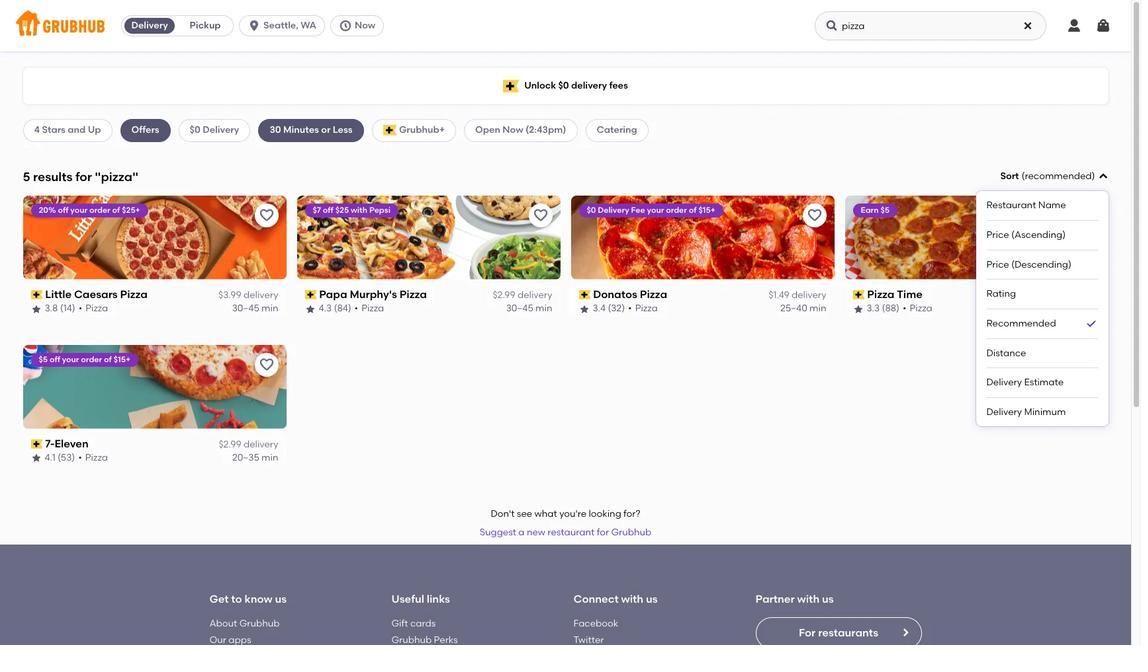 Task type: vqa. For each thing, say whether or not it's contained in the screenshot.
Reviews
no



Task type: describe. For each thing, give the bounding box(es) containing it.
(2:43pm)
[[525, 125, 566, 136]]

(84)
[[334, 303, 351, 315]]

$7 off $25 with pepsi
[[313, 206, 390, 215]]

delivery for delivery
[[131, 20, 168, 31]]

• for pizza
[[628, 303, 632, 315]]

pizza time
[[867, 288, 923, 301]]

delivery estimate
[[986, 377, 1064, 389]]

4.3 (84)
[[319, 303, 351, 315]]

30
[[270, 125, 281, 136]]

$0 for $0 delivery fee your order of $15+
[[587, 206, 596, 215]]

grubhub inside button
[[611, 528, 651, 539]]

(ascending)
[[1011, 230, 1066, 241]]

• for caesars
[[79, 303, 82, 315]]

order for caesars
[[89, 206, 110, 215]]

delivery left 30
[[203, 125, 239, 136]]

3.4 (32)
[[593, 303, 625, 315]]

pizza time logo image
[[845, 196, 1108, 280]]

0 horizontal spatial svg image
[[1023, 21, 1033, 31]]

estimate
[[1024, 377, 1064, 389]]

little
[[45, 288, 72, 301]]

results
[[33, 169, 72, 184]]

svg image inside seattle, wa button
[[248, 19, 261, 32]]

subscription pass image for papa murphy's pizza
[[305, 291, 316, 300]]

seattle, wa
[[263, 20, 316, 31]]

don't
[[491, 509, 515, 520]]

papa
[[319, 288, 347, 301]]

recommended
[[986, 318, 1056, 330]]

subscription pass image for 7-eleven
[[31, 440, 42, 449]]

to
[[231, 594, 242, 606]]

25–40 min for time
[[1054, 303, 1100, 315]]

3.4
[[593, 303, 606, 315]]

1 vertical spatial grubhub
[[239, 619, 280, 630]]

2 horizontal spatial svg image
[[1095, 18, 1111, 34]]

pizza down the time
[[910, 303, 932, 315]]

min up check icon
[[1083, 303, 1100, 315]]

minimum
[[1024, 407, 1066, 418]]

for
[[799, 627, 816, 640]]

seattle, wa button
[[239, 15, 330, 36]]

• pizza for murphy's
[[354, 303, 384, 315]]

partner
[[755, 594, 795, 606]]

5 results for "pizza" main content
[[0, 52, 1131, 646]]

subscription pass image for pizza time
[[853, 291, 864, 300]]

main navigation navigation
[[0, 0, 1131, 52]]

$3.99
[[218, 290, 241, 301]]

us for connect with us
[[646, 594, 658, 606]]

minutes
[[283, 125, 319, 136]]

30–45 min for little caesars pizza
[[232, 303, 278, 315]]

sort
[[1000, 171, 1019, 182]]

pizza inside pizza time link
[[867, 288, 894, 301]]

what
[[534, 509, 557, 520]]

connect with us
[[573, 594, 658, 606]]

fees
[[609, 80, 628, 91]]

links
[[427, 594, 450, 606]]

20–35
[[232, 453, 259, 464]]

for restaurants link
[[755, 618, 922, 646]]

star icon image for papa murphy's pizza
[[305, 304, 315, 315]]

save this restaurant image for $3.99 delivery
[[258, 208, 274, 224]]

grubhub+
[[399, 125, 445, 136]]

1 horizontal spatial svg image
[[1066, 18, 1082, 34]]

$0 delivery
[[190, 125, 239, 136]]

sort ( recommended )
[[1000, 171, 1095, 182]]

now inside button
[[355, 20, 375, 31]]

gift
[[391, 619, 408, 630]]

3.3 (88)
[[867, 303, 899, 315]]

catering
[[597, 125, 637, 136]]

0 horizontal spatial $5
[[39, 355, 48, 364]]

suggest
[[480, 528, 516, 539]]

name
[[1038, 200, 1066, 211]]

know
[[245, 594, 272, 606]]

• for murphy's
[[354, 303, 358, 315]]

20%
[[39, 206, 56, 215]]

delivery left 'fee'
[[598, 206, 629, 215]]

delivery for papa murphy's pizza
[[518, 290, 552, 301]]

your right 'fee'
[[647, 206, 664, 215]]

delivery button
[[122, 15, 177, 36]]

30–45 for little caesars pizza
[[232, 303, 259, 315]]

papa murphy's pizza
[[319, 288, 427, 301]]

25–40 for time
[[1054, 303, 1081, 315]]

little caesars pizza
[[45, 288, 147, 301]]

your for caesars
[[70, 206, 87, 215]]

$2.99 delivery for papa murphy's pizza
[[493, 290, 552, 301]]

open
[[475, 125, 500, 136]]

• pizza down the time
[[903, 303, 932, 315]]

4.1
[[45, 453, 55, 464]]

restaurant
[[986, 200, 1036, 211]]

looking
[[589, 509, 621, 520]]

cards
[[410, 619, 436, 630]]

0 vertical spatial $15+
[[699, 206, 715, 215]]

"pizza"
[[95, 169, 138, 184]]

distance
[[986, 348, 1026, 359]]

suggest a new restaurant for grubhub
[[480, 528, 651, 539]]

price for price (ascending)
[[986, 230, 1009, 241]]

save this restaurant image for pizza time
[[1080, 208, 1096, 224]]

1 horizontal spatial $5
[[881, 206, 889, 215]]

off for papa
[[323, 206, 333, 215]]

3.8
[[45, 303, 58, 315]]

$25
[[335, 206, 349, 215]]

save this restaurant button for donatos pizza
[[802, 204, 826, 228]]

25–40 for delivery
[[780, 303, 807, 315]]

delivery for 7-eleven
[[244, 439, 278, 451]]

see
[[517, 509, 532, 520]]

about grubhub
[[209, 619, 280, 630]]

useful links
[[391, 594, 450, 606]]

delivery minimum
[[986, 407, 1066, 418]]

now button
[[330, 15, 389, 36]]

restaurant name
[[986, 200, 1066, 211]]

partner with us
[[755, 594, 834, 606]]

save this restaurant image for donatos pizza
[[806, 208, 822, 224]]

none field inside 5 results for "pizza" main content
[[976, 170, 1108, 427]]

(14)
[[60, 303, 75, 315]]

7-eleven logo image
[[23, 345, 286, 429]]

us for partner with us
[[822, 594, 834, 606]]

0 horizontal spatial with
[[351, 206, 367, 215]]



Task type: locate. For each thing, give the bounding box(es) containing it.
check icon image
[[1084, 317, 1098, 331]]

• for eleven
[[78, 453, 82, 464]]

• right (88)
[[903, 303, 906, 315]]

svg image inside the now button
[[339, 19, 352, 32]]

delivery for delivery estimate
[[986, 377, 1022, 389]]

2 horizontal spatial $0
[[587, 206, 596, 215]]

grubhub plus flag logo image for grubhub+
[[383, 125, 396, 136]]

1 horizontal spatial save this restaurant image
[[532, 208, 548, 224]]

0 horizontal spatial subscription pass image
[[31, 291, 42, 300]]

0 vertical spatial price
[[986, 230, 1009, 241]]

gift cards
[[391, 619, 436, 630]]

caesars
[[74, 288, 118, 301]]

recommended
[[1025, 171, 1092, 182]]

order for eleven
[[81, 355, 102, 364]]

pizza down papa murphy's pizza
[[361, 303, 384, 315]]

price down restaurant
[[986, 230, 1009, 241]]

delivery for donatos pizza
[[792, 290, 826, 301]]

2 vertical spatial $0
[[587, 206, 596, 215]]

20–35 min
[[232, 453, 278, 464]]

1 price from the top
[[986, 230, 1009, 241]]

1 horizontal spatial 25–40 min
[[1054, 303, 1100, 315]]

a
[[518, 528, 525, 539]]

0 horizontal spatial save this restaurant image
[[258, 208, 274, 224]]

subscription pass image for donatos pizza
[[579, 291, 590, 300]]

off
[[58, 206, 69, 215], [323, 206, 333, 215], [50, 355, 60, 364]]

0 vertical spatial for
[[75, 169, 92, 184]]

$5 off your order of $15+
[[39, 355, 130, 364]]

svg image
[[248, 19, 261, 32], [339, 19, 352, 32], [825, 19, 839, 32], [1098, 172, 1108, 182]]

• pizza down eleven
[[78, 453, 108, 464]]

delivery for delivery minimum
[[986, 407, 1022, 418]]

1 vertical spatial $2.99 delivery
[[219, 439, 278, 451]]

1 vertical spatial $0
[[190, 125, 200, 136]]

1 horizontal spatial save this restaurant image
[[1080, 208, 1096, 224]]

pizza right caesars
[[120, 288, 147, 301]]

2 horizontal spatial with
[[797, 594, 819, 606]]

1 horizontal spatial $2.99 delivery
[[493, 290, 552, 301]]

25–40 up recommended
[[1054, 303, 1081, 315]]

$1.49
[[769, 290, 789, 301]]

now right the open
[[503, 125, 523, 136]]

off for little
[[58, 206, 69, 215]]

your down (14)
[[62, 355, 79, 364]]

1 horizontal spatial grubhub plus flag logo image
[[503, 80, 519, 92]]

save this restaurant image
[[532, 208, 548, 224], [806, 208, 822, 224], [258, 357, 274, 373]]

earn $5
[[861, 206, 889, 215]]

1 horizontal spatial 30–45
[[506, 303, 533, 315]]

star icon image left 4.3
[[305, 304, 315, 315]]

$2.99
[[493, 290, 515, 301], [219, 439, 241, 451]]

wa
[[301, 20, 316, 31]]

delivery down distance
[[986, 377, 1022, 389]]

0 horizontal spatial save this restaurant image
[[258, 357, 274, 373]]

subscription pass image left pizza time
[[853, 291, 864, 300]]

25–40 min for delivery
[[780, 303, 826, 315]]

$5 down "3.8"
[[39, 355, 48, 364]]

save this restaurant image for papa murphy's pizza
[[532, 208, 548, 224]]

1 horizontal spatial 25–40
[[1054, 303, 1081, 315]]

• pizza for eleven
[[78, 453, 108, 464]]

1 horizontal spatial $15+
[[699, 206, 715, 215]]

min for donatos pizza
[[809, 303, 826, 315]]

pizza
[[120, 288, 147, 301], [400, 288, 427, 301], [640, 288, 667, 301], [867, 288, 894, 301], [85, 303, 108, 315], [361, 303, 384, 315], [635, 303, 658, 315], [910, 303, 932, 315], [85, 453, 108, 464]]

off down "3.8"
[[50, 355, 60, 364]]

1 vertical spatial $5
[[39, 355, 48, 364]]

None field
[[976, 170, 1108, 427]]

get to know us
[[209, 594, 287, 606]]

25–40 min down $1.49 delivery
[[780, 303, 826, 315]]

off for 7-
[[50, 355, 60, 364]]

subscription pass image inside pizza time link
[[853, 291, 864, 300]]

$7
[[313, 206, 321, 215]]

0 horizontal spatial subscription pass image
[[31, 440, 42, 449]]

0 vertical spatial now
[[355, 20, 375, 31]]

of left $25+
[[112, 206, 120, 215]]

of down little caesars pizza
[[104, 355, 112, 364]]

0 horizontal spatial now
[[355, 20, 375, 31]]

with for connect with us
[[621, 594, 643, 606]]

1 us from the left
[[275, 594, 287, 606]]

25–40 min
[[780, 303, 826, 315], [1054, 303, 1100, 315]]

4.1 (53)
[[45, 453, 75, 464]]

list box containing restaurant name
[[986, 191, 1098, 427]]

0 horizontal spatial $2.99
[[219, 439, 241, 451]]

with right partner
[[797, 594, 819, 606]]

(
[[1022, 171, 1025, 182]]

$0 for $0 delivery
[[190, 125, 200, 136]]

min for 7-eleven
[[261, 453, 278, 464]]

3 us from the left
[[822, 594, 834, 606]]

2 us from the left
[[646, 594, 658, 606]]

$2.99 delivery for 7-eleven
[[219, 439, 278, 451]]

save this restaurant button
[[254, 204, 278, 228], [528, 204, 552, 228], [802, 204, 826, 228], [1076, 204, 1100, 228], [254, 353, 278, 377]]

or
[[321, 125, 331, 136]]

$5 right earn at the top right of page
[[881, 206, 889, 215]]

min down $3.99 delivery
[[261, 303, 278, 315]]

1 horizontal spatial for
[[597, 528, 609, 539]]

1 horizontal spatial grubhub
[[611, 528, 651, 539]]

3.8 (14)
[[45, 303, 75, 315]]

• pizza for pizza
[[628, 303, 658, 315]]

us right know
[[275, 594, 287, 606]]

stars
[[42, 125, 65, 136]]

grubhub plus flag logo image
[[503, 80, 519, 92], [383, 125, 396, 136]]

$0
[[558, 80, 569, 91], [190, 125, 200, 136], [587, 206, 596, 215]]

25–40 min up check icon
[[1054, 303, 1100, 315]]

1 vertical spatial $2.99
[[219, 439, 241, 451]]

0 horizontal spatial 30–45
[[232, 303, 259, 315]]

with right connect
[[621, 594, 643, 606]]

$0 left 'fee'
[[587, 206, 596, 215]]

$0 right unlock
[[558, 80, 569, 91]]

little caesars pizza logo image
[[23, 196, 286, 280]]

star icon image left 3.4
[[579, 304, 589, 315]]

0 vertical spatial $2.99 delivery
[[493, 290, 552, 301]]

0 horizontal spatial 30–45 min
[[232, 303, 278, 315]]

2 horizontal spatial save this restaurant image
[[806, 208, 822, 224]]

subscription pass image
[[31, 291, 42, 300], [305, 291, 316, 300], [853, 291, 864, 300]]

facebook link
[[573, 619, 618, 630]]

off right the 20%
[[58, 206, 69, 215]]

• right the (84)
[[354, 303, 358, 315]]

grubhub plus flag logo image for unlock $0 delivery fees
[[503, 80, 519, 92]]

of right 'fee'
[[689, 206, 697, 215]]

pepsi
[[369, 206, 390, 215]]

min down $1.49 delivery
[[809, 303, 826, 315]]

min for papa murphy's pizza
[[535, 303, 552, 315]]

30–45 min for papa murphy's pizza
[[506, 303, 552, 315]]

delivery down delivery estimate
[[986, 407, 1022, 418]]

star icon image for little caesars pizza
[[31, 304, 41, 315]]

2 25–40 min from the left
[[1054, 303, 1100, 315]]

(descending)
[[1011, 259, 1071, 270]]

2 horizontal spatial subscription pass image
[[853, 291, 864, 300]]

2 save this restaurant image from the left
[[1080, 208, 1096, 224]]

1 save this restaurant image from the left
[[258, 208, 274, 224]]

for inside button
[[597, 528, 609, 539]]

up
[[88, 125, 101, 136]]

1 horizontal spatial us
[[646, 594, 658, 606]]

star icon image left the 4.1
[[31, 454, 41, 464]]

1 subscription pass image from the left
[[31, 291, 42, 300]]

for down looking
[[597, 528, 609, 539]]

1 vertical spatial for
[[597, 528, 609, 539]]

4.3
[[319, 303, 332, 315]]

3 subscription pass image from the left
[[853, 291, 864, 300]]

subscription pass image left "papa"
[[305, 291, 316, 300]]

donatos pizza logo image
[[571, 196, 834, 280]]

subscription pass image left donatos
[[579, 291, 590, 300]]

and
[[68, 125, 86, 136]]

grubhub down know
[[239, 619, 280, 630]]

min for little caesars pizza
[[261, 303, 278, 315]]

1 25–40 min from the left
[[780, 303, 826, 315]]

now right wa
[[355, 20, 375, 31]]

about grubhub link
[[209, 619, 280, 630]]

• right (32)
[[628, 303, 632, 315]]

30–45 min
[[232, 303, 278, 315], [506, 303, 552, 315]]

delivery
[[131, 20, 168, 31], [203, 125, 239, 136], [598, 206, 629, 215], [986, 377, 1022, 389], [986, 407, 1022, 418]]

$1.49 delivery
[[769, 290, 826, 301]]

• pizza down donatos pizza at the right top of page
[[628, 303, 658, 315]]

0 vertical spatial $5
[[881, 206, 889, 215]]

1 vertical spatial now
[[503, 125, 523, 136]]

0 horizontal spatial $15+
[[114, 355, 130, 364]]

restaurants
[[818, 627, 878, 640]]

eleven
[[55, 438, 89, 450]]

25–40 down $1.49 delivery
[[780, 303, 807, 315]]

4
[[34, 125, 40, 136]]

30–45 for papa murphy's pizza
[[506, 303, 533, 315]]

•
[[79, 303, 82, 315], [354, 303, 358, 315], [628, 303, 632, 315], [903, 303, 906, 315], [78, 453, 82, 464]]

star icon image
[[31, 304, 41, 315], [305, 304, 315, 315], [579, 304, 589, 315], [853, 304, 863, 315], [31, 454, 41, 464]]

seattle,
[[263, 20, 298, 31]]

order down caesars
[[81, 355, 102, 364]]

subscription pass image left 7-
[[31, 440, 42, 449]]

0 vertical spatial subscription pass image
[[579, 291, 590, 300]]

1 30–45 min from the left
[[232, 303, 278, 315]]

your for eleven
[[62, 355, 79, 364]]

1 horizontal spatial with
[[621, 594, 643, 606]]

price (descending)
[[986, 259, 1071, 270]]

pizza up 3.3 (88)
[[867, 288, 894, 301]]

5 results for "pizza"
[[23, 169, 138, 184]]

don't see what you're looking for?
[[491, 509, 640, 520]]

list box inside field
[[986, 191, 1098, 427]]

0 vertical spatial grubhub
[[611, 528, 651, 539]]

2 horizontal spatial us
[[822, 594, 834, 606]]

1 25–40 from the left
[[780, 303, 807, 315]]

off right $7
[[323, 206, 333, 215]]

$25+
[[122, 206, 140, 215]]

1 30–45 from the left
[[232, 303, 259, 315]]

delivery
[[571, 80, 607, 91], [244, 290, 278, 301], [518, 290, 552, 301], [792, 290, 826, 301], [244, 439, 278, 451]]

(53)
[[58, 453, 75, 464]]

1 horizontal spatial subscription pass image
[[579, 291, 590, 300]]

• pizza down caesars
[[79, 303, 108, 315]]

of
[[112, 206, 120, 215], [689, 206, 697, 215], [104, 355, 112, 364]]

time
[[897, 288, 923, 301]]

2 30–45 from the left
[[506, 303, 533, 315]]

0 horizontal spatial $2.99 delivery
[[219, 439, 278, 451]]

papa murphy's pizza logo image
[[297, 196, 560, 280]]

none field containing sort
[[976, 170, 1108, 427]]

• pizza for caesars
[[79, 303, 108, 315]]

recommended option
[[986, 310, 1098, 339]]

1 vertical spatial grubhub plus flag logo image
[[383, 125, 396, 136]]

$2.99 delivery
[[493, 290, 552, 301], [219, 439, 278, 451]]

svg image
[[1066, 18, 1082, 34], [1095, 18, 1111, 34], [1023, 21, 1033, 31]]

subscription pass image left little
[[31, 291, 42, 300]]

pizza down eleven
[[85, 453, 108, 464]]

delivery for little caesars pizza
[[244, 290, 278, 301]]

pizza right donatos
[[640, 288, 667, 301]]

pizza down donatos pizza at the right top of page
[[635, 303, 658, 315]]

us up for restaurants link
[[822, 594, 834, 606]]

now inside 5 results for "pizza" main content
[[503, 125, 523, 136]]

0 horizontal spatial of
[[104, 355, 112, 364]]

right image
[[900, 628, 910, 639]]

with for partner with us
[[797, 594, 819, 606]]

0 vertical spatial $2.99
[[493, 290, 515, 301]]

facebook
[[573, 619, 618, 630]]

order left $25+
[[89, 206, 110, 215]]

• right (14)
[[79, 303, 82, 315]]

unlock
[[524, 80, 556, 91]]

fee
[[631, 206, 645, 215]]

price up rating
[[986, 259, 1009, 270]]

donatos pizza
[[593, 288, 667, 301]]

1 horizontal spatial of
[[112, 206, 120, 215]]

1 horizontal spatial $0
[[558, 80, 569, 91]]

1 vertical spatial subscription pass image
[[31, 440, 42, 449]]

save this restaurant button for papa murphy's pizza
[[528, 204, 552, 228]]

list box
[[986, 191, 1098, 427]]

star icon image for donatos pizza
[[579, 304, 589, 315]]

min right 20–35 at the left of the page
[[261, 453, 278, 464]]

star icon image left 3.3
[[853, 304, 863, 315]]

with right $25
[[351, 206, 367, 215]]

0 vertical spatial $0
[[558, 80, 569, 91]]

1 horizontal spatial 30–45 min
[[506, 303, 552, 315]]

save this restaurant image right name
[[1080, 208, 1096, 224]]

grubhub down for?
[[611, 528, 651, 539]]

save this restaurant button for little caesars pizza
[[254, 204, 278, 228]]

5
[[23, 169, 30, 184]]

us right connect
[[646, 594, 658, 606]]

grubhub plus flag logo image left grubhub+
[[383, 125, 396, 136]]

1 horizontal spatial now
[[503, 125, 523, 136]]

0 horizontal spatial grubhub plus flag logo image
[[383, 125, 396, 136]]

of for eleven
[[104, 355, 112, 364]]

star icon image for 7-eleven
[[31, 454, 41, 464]]

30 minutes or less
[[270, 125, 353, 136]]

less
[[333, 125, 353, 136]]

Search for food, convenience, alcohol... search field
[[815, 11, 1046, 40]]

$2.99 for 7-eleven
[[219, 439, 241, 451]]

0 horizontal spatial grubhub
[[239, 619, 280, 630]]

price for price (descending)
[[986, 259, 1009, 270]]

1 horizontal spatial $2.99
[[493, 290, 515, 301]]

of for caesars
[[112, 206, 120, 215]]

0 horizontal spatial us
[[275, 594, 287, 606]]

20% off your order of $25+
[[39, 206, 140, 215]]

murphy's
[[350, 288, 397, 301]]

2 25–40 from the left
[[1054, 303, 1081, 315]]

save this restaurant image
[[258, 208, 274, 224], [1080, 208, 1096, 224]]

2 horizontal spatial of
[[689, 206, 697, 215]]

0 horizontal spatial 25–40
[[780, 303, 807, 315]]

pizza right 'murphy's'
[[400, 288, 427, 301]]

subscription pass image for little caesars pizza
[[31, 291, 42, 300]]

offers
[[131, 125, 159, 136]]

save this restaurant image left $7
[[258, 208, 274, 224]]

$0 right offers
[[190, 125, 200, 136]]

2 subscription pass image from the left
[[305, 291, 316, 300]]

0 horizontal spatial $0
[[190, 125, 200, 136]]

• right (53) on the left bottom of page
[[78, 453, 82, 464]]

4 stars and up
[[34, 125, 101, 136]]

2 price from the top
[[986, 259, 1009, 270]]

star icon image left "3.8"
[[31, 304, 41, 315]]

new
[[527, 528, 545, 539]]

you're
[[559, 509, 586, 520]]

suggest a new restaurant for grubhub button
[[474, 522, 657, 546]]

• pizza down papa murphy's pizza
[[354, 303, 384, 315]]

now
[[355, 20, 375, 31], [503, 125, 523, 136]]

save this restaurant image for 7-eleven
[[258, 357, 274, 373]]

• pizza
[[79, 303, 108, 315], [354, 303, 384, 315], [628, 303, 658, 315], [903, 303, 932, 315], [78, 453, 108, 464]]

your right the 20%
[[70, 206, 87, 215]]

$2.99 for papa murphy's pizza
[[493, 290, 515, 301]]

delivery left pickup
[[131, 20, 168, 31]]

subscription pass image
[[579, 291, 590, 300], [31, 440, 42, 449]]

0 horizontal spatial 25–40 min
[[780, 303, 826, 315]]

7-eleven
[[45, 438, 89, 450]]

min left 3.4
[[535, 303, 552, 315]]

0 horizontal spatial for
[[75, 169, 92, 184]]

delivery inside "button"
[[131, 20, 168, 31]]

1 vertical spatial $15+
[[114, 355, 130, 364]]

2 30–45 min from the left
[[506, 303, 552, 315]]

1 vertical spatial price
[[986, 259, 1009, 270]]

for right results
[[75, 169, 92, 184]]

pizza down little caesars pizza
[[85, 303, 108, 315]]

order right 'fee'
[[666, 206, 687, 215]]

3.3
[[867, 303, 880, 315]]

1 horizontal spatial subscription pass image
[[305, 291, 316, 300]]

$0 delivery fee your order of $15+
[[587, 206, 715, 215]]

)
[[1092, 171, 1095, 182]]

grubhub plus flag logo image left unlock
[[503, 80, 519, 92]]

0 vertical spatial grubhub plus flag logo image
[[503, 80, 519, 92]]

save this restaurant button for 7-eleven
[[254, 353, 278, 377]]



